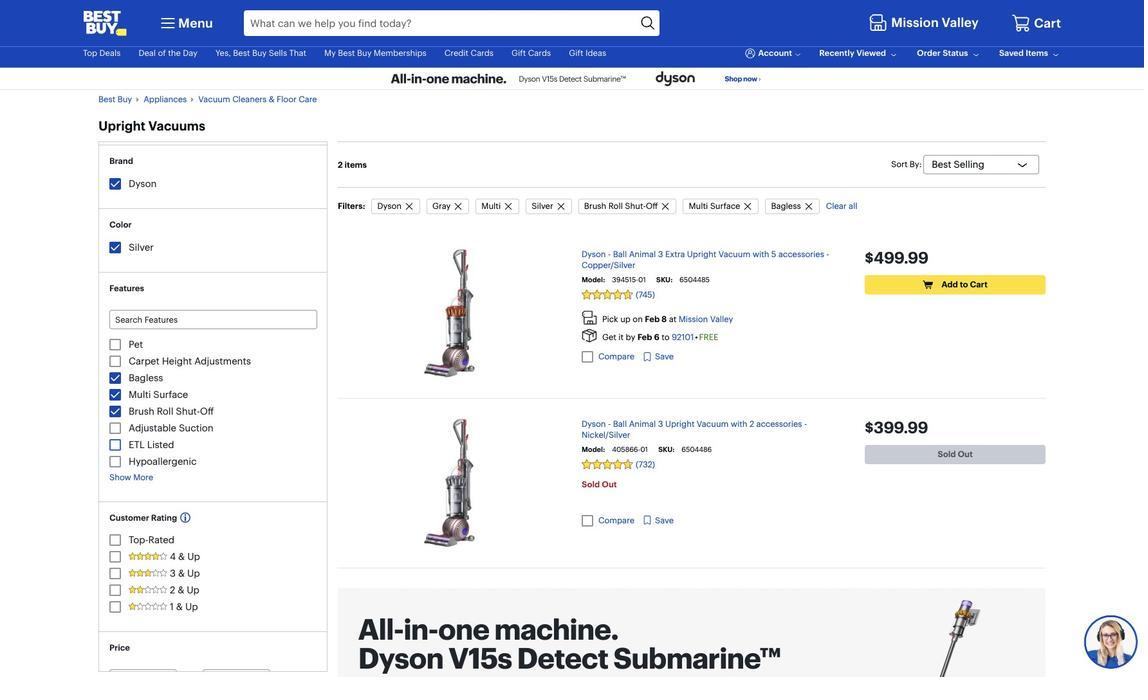 Task type: vqa. For each thing, say whether or not it's contained in the screenshot.
rightmost Save image
no



Task type: locate. For each thing, give the bounding box(es) containing it.
0 horizontal spatial off
[[200, 405, 214, 418]]

dyson up copper/silver
[[582, 249, 606, 259]]

Dyson checkbox
[[109, 178, 121, 190]]

dyson - ball animal 3 upright vacuum with 2 accessories - nickel/silver - angle_zoom image
[[424, 419, 475, 548]]

1 horizontal spatial buy
[[252, 47, 267, 58]]

upright right "extra"
[[687, 249, 716, 259]]

that
[[289, 47, 306, 58]]

with inside dyson - ball animal 3 upright vacuum with 2 accessories - nickel/silver
[[731, 419, 747, 429]]

1 vertical spatial advertisement element
[[338, 589, 1046, 678]]

1 horizontal spatial brush
[[584, 201, 606, 211]]

1 vertical spatial multi surface
[[129, 389, 188, 401]]

to
[[960, 279, 968, 290], [662, 332, 670, 342]]

0 vertical spatial shut-
[[625, 201, 646, 211]]

hypoallergenic link
[[129, 456, 197, 468]]

brush inside button
[[584, 201, 606, 211]]

menu
[[178, 15, 213, 31]]

1 horizontal spatial roll
[[608, 201, 623, 211]]

0 horizontal spatial valley
[[710, 314, 733, 324]]

valley up free
[[710, 314, 733, 324]]

0 vertical spatial brush
[[584, 201, 606, 211]]

model: down nickel/silver
[[582, 445, 605, 454]]

multi surface inside button
[[689, 201, 740, 211]]

1 vertical spatial upright
[[687, 249, 716, 259]]

2 cards from the left
[[528, 47, 551, 58]]

0 horizontal spatial gift
[[512, 47, 526, 58]]

& up 2 & up link
[[178, 568, 185, 580]]

brush roll shut-off inside button
[[584, 201, 658, 211]]

1 vertical spatial roll
[[157, 405, 173, 418]]

2 save from the top
[[655, 515, 674, 525]]

items
[[345, 160, 367, 170]]

yes,
[[215, 47, 231, 58]]

buy
[[252, 47, 267, 58], [357, 47, 372, 58], [118, 94, 132, 104]]

1 vertical spatial save button
[[642, 514, 674, 527]]

more
[[133, 472, 153, 483]]

1 vertical spatial cart
[[970, 279, 988, 290]]

0 horizontal spatial 2
[[170, 585, 175, 597]]

silver link
[[129, 241, 154, 254]]

bestbuy.com image
[[83, 10, 127, 36]]

sold out inside button
[[938, 449, 973, 460]]

0 vertical spatial sold
[[938, 449, 956, 460]]

with left 5
[[753, 249, 769, 259]]

1 horizontal spatial to
[[960, 279, 968, 290]]

4
[[170, 551, 176, 563]]

1 horizontal spatial cart
[[1034, 15, 1061, 31]]

2 animal from the top
[[629, 419, 656, 429]]

animal inside dyson - ball animal 3 extra upright vacuum with 5 accessories - copper/silver
[[629, 249, 656, 259]]

surface up brush roll shut-off "link"
[[153, 389, 188, 401]]

brush roll shut-off for "brush roll shut-off" button
[[584, 201, 658, 211]]

best right my
[[338, 47, 355, 58]]

Compare checkbox
[[582, 351, 593, 363], [582, 515, 593, 527]]

& right 4
[[178, 551, 185, 563]]

cart right add
[[970, 279, 988, 290]]

animal up 405866-01
[[629, 419, 656, 429]]

Silver checkbox
[[109, 242, 121, 254]]

accessories inside dyson - ball animal 3 upright vacuum with 2 accessories - nickel/silver
[[756, 419, 802, 429]]

& up 1 & up
[[178, 585, 184, 597]]

2 for 2 & up
[[170, 585, 175, 597]]

0 horizontal spatial roll
[[157, 405, 173, 418]]

(745) link
[[582, 289, 844, 300]]

multi surface down bagless 'link'
[[129, 389, 188, 401]]

dyson right dyson "checkbox"
[[129, 178, 157, 190]]

buy for memberships
[[357, 47, 372, 58]]

silver right silver option
[[129, 241, 154, 254]]

roll for brush roll shut-off "link"
[[157, 405, 173, 418]]

dyson - ball animal 3 extra upright vacuum with 5 accessories - copper/silver
[[582, 249, 829, 270]]

best right yes,
[[233, 47, 250, 58]]

surface inside button
[[710, 201, 740, 211]]

0 horizontal spatial shut-
[[176, 405, 200, 418]]

394515-01
[[612, 276, 646, 285]]

dyson up nickel/silver
[[582, 419, 606, 429]]

saved items button
[[999, 47, 1061, 59]]

silver inside button
[[532, 201, 553, 211]]

brush
[[584, 201, 606, 211], [129, 405, 154, 418]]

top-rated link
[[129, 534, 174, 547]]

best for yes,
[[233, 47, 250, 58]]

roll inside button
[[608, 201, 623, 211]]

0 vertical spatial compare
[[598, 351, 634, 362]]

top-rated
[[129, 534, 174, 547]]

save for $499.99
[[655, 351, 674, 361]]

mission up order
[[891, 14, 939, 30]]

3 for $399.99
[[658, 419, 663, 429]]

account
[[758, 47, 792, 58]]

1 horizontal spatial 2
[[338, 160, 343, 170]]

ball inside dyson - ball animal 3 extra upright vacuum with 5 accessories - copper/silver
[[613, 249, 627, 259]]

best down the 'deals'
[[98, 94, 115, 104]]

1 horizontal spatial brush roll shut-off
[[584, 201, 658, 211]]

ball inside dyson - ball animal 3 upright vacuum with 2 accessories - nickel/silver
[[613, 419, 627, 429]]

1 vertical spatial accessories
[[756, 419, 802, 429]]

surface for multi surface link
[[153, 389, 188, 401]]

with inside dyson - ball animal 3 extra upright vacuum with 5 accessories - copper/silver
[[753, 249, 769, 259]]

roll
[[608, 201, 623, 211], [157, 405, 173, 418]]

upright up 6504486 in the right bottom of the page
[[665, 419, 695, 429]]

animal up 394515-01
[[629, 249, 656, 259]]

0 vertical spatial roll
[[608, 201, 623, 211]]

2 inside dyson - ball animal 3 upright vacuum with 2 accessories - nickel/silver
[[750, 419, 754, 429]]

sku: down "extra"
[[656, 276, 673, 285]]

cleaners
[[232, 94, 267, 104]]

viewed
[[856, 47, 886, 58]]

multi surface button
[[683, 199, 759, 214]]

Type to search. Navigate forward to hear suggestions text field
[[244, 10, 637, 36]]

2 vertical spatial vacuum
[[697, 419, 729, 429]]

multi down bagless 'link'
[[129, 389, 151, 401]]

multi
[[481, 201, 501, 211], [689, 201, 708, 211], [129, 389, 151, 401]]

advertisement element
[[260, 68, 884, 89], [338, 589, 1046, 678]]

0 horizontal spatial sold out
[[582, 480, 617, 490]]

animal for $499.99
[[629, 249, 656, 259]]

0 vertical spatial brush roll shut-off
[[584, 201, 658, 211]]

sold out
[[938, 449, 973, 460], [582, 480, 617, 490]]

up
[[187, 551, 200, 563], [187, 568, 200, 580], [187, 585, 199, 597], [185, 601, 198, 613]]

mission up •
[[679, 314, 708, 324]]

0 vertical spatial upright
[[98, 118, 145, 134]]

model: for $399.99
[[582, 445, 605, 454]]

0 vertical spatial to
[[960, 279, 968, 290]]

buy up upright vacuums
[[118, 94, 132, 104]]

0 vertical spatial accessories
[[778, 249, 824, 259]]

Bagless checkbox
[[109, 373, 121, 384]]

cart icon image
[[1011, 14, 1031, 33]]

2 compare from the top
[[598, 515, 634, 526]]

Rating 1 & Up out of 5 stars checkbox
[[109, 602, 121, 613]]

free
[[699, 332, 718, 342]]

2 model: from the top
[[582, 445, 605, 454]]

clear all button
[[826, 201, 857, 212]]

etl listed
[[129, 439, 174, 451]]

1 vertical spatial animal
[[629, 419, 656, 429]]

gift cards
[[512, 47, 551, 58]]

2 vertical spatial upright
[[665, 419, 695, 429]]

save button for $499.99
[[642, 350, 674, 363]]

multi for multi surface button
[[689, 201, 708, 211]]

brush roll shut-off up copper/silver
[[584, 201, 658, 211]]

0 vertical spatial cart
[[1034, 15, 1061, 31]]

feb left 8 on the top of the page
[[645, 314, 660, 324]]

vacuum left 5
[[719, 249, 750, 259]]

yes, best buy sells that
[[215, 47, 306, 58]]

vacuum up 6504486 in the right bottom of the page
[[697, 419, 729, 429]]

1 & up link
[[170, 601, 198, 613]]

color
[[109, 220, 132, 230]]

surface for multi surface button
[[710, 201, 740, 211]]

2 horizontal spatial buy
[[357, 47, 372, 58]]

Rating 2 & Up out of 5 stars checkbox
[[109, 585, 121, 597]]

1 vertical spatial save
[[655, 515, 674, 525]]

to inside button
[[960, 279, 968, 290]]

& right 1 at left
[[176, 601, 183, 613]]

0 vertical spatial save button
[[642, 350, 674, 363]]

1 compare checkbox from the top
[[582, 351, 593, 363]]

with up (732) link
[[731, 419, 747, 429]]

dyson inside button
[[377, 201, 401, 211]]

cards right credit
[[471, 47, 494, 58]]

listed
[[147, 439, 174, 451]]

0 vertical spatial 3
[[658, 249, 663, 259]]

surface up dyson - ball animal 3 extra upright vacuum with 5 accessories - copper/silver
[[710, 201, 740, 211]]

1 vertical spatial bagless
[[129, 372, 163, 384]]

save button
[[642, 350, 674, 363], [642, 514, 674, 527]]

compare for $399.99
[[598, 515, 634, 526]]

01 up (745)
[[638, 276, 646, 285]]

utility element
[[83, 39, 1061, 67]]

6504486
[[682, 445, 712, 454]]

cards left gift ideas link
[[528, 47, 551, 58]]

add to cart
[[941, 279, 988, 290]]

dyson inside dyson - ball animal 3 upright vacuum with 2 accessories - nickel/silver
[[582, 419, 606, 429]]

dyson right filters:
[[377, 201, 401, 211]]

1 vertical spatial model:
[[582, 445, 605, 454]]

0 vertical spatial surface
[[710, 201, 740, 211]]

bagless down 'carpet'
[[129, 372, 163, 384]]

brush roll shut-off link
[[129, 405, 214, 418]]

(732)
[[636, 459, 655, 469]]

1 vertical spatial compare
[[598, 515, 634, 526]]

brush right silver button
[[584, 201, 606, 211]]

-
[[608, 249, 611, 259], [826, 249, 829, 259], [608, 419, 611, 429], [804, 419, 807, 429]]

model: for $499.99
[[582, 276, 605, 285]]

0 vertical spatial sold out
[[938, 449, 973, 460]]

1 vertical spatial compare checkbox
[[582, 515, 593, 527]]

brush roll shut-off button
[[578, 199, 676, 214]]

1 horizontal spatial valley
[[942, 14, 979, 30]]

gray button
[[427, 199, 469, 214]]

height
[[162, 355, 192, 367]]

0 horizontal spatial out
[[602, 480, 617, 490]]

1 ball from the top
[[613, 249, 627, 259]]

sku:
[[656, 276, 673, 285], [658, 445, 675, 454]]

top deals
[[83, 47, 121, 58]]

upright inside dyson - ball animal 3 upright vacuum with 2 accessories - nickel/silver
[[665, 419, 695, 429]]

2 up 1 at left
[[170, 585, 175, 597]]

1 horizontal spatial silver
[[532, 201, 553, 211]]

pet link
[[129, 338, 143, 351]]

2 compare checkbox from the top
[[582, 515, 593, 527]]

0 vertical spatial ball
[[613, 249, 627, 259]]

Maximum Price text field
[[203, 670, 270, 678]]

up for 2 & up
[[187, 585, 199, 597]]

0 vertical spatial silver
[[532, 201, 553, 211]]

0 vertical spatial valley
[[942, 14, 979, 30]]

1 & up
[[170, 601, 198, 613]]

1 horizontal spatial sold out
[[938, 449, 973, 460]]

silver button
[[526, 199, 572, 214]]

multi right gray button
[[481, 201, 501, 211]]

model: down copper/silver
[[582, 276, 605, 285]]

92101 button
[[672, 332, 694, 342]]

gift right credit cards
[[512, 47, 526, 58]]

1 model: from the top
[[582, 276, 605, 285]]

vacuum left "cleaners"
[[198, 94, 230, 104]]

ball for $399.99
[[613, 419, 627, 429]]

mission inside dropdown button
[[891, 14, 939, 30]]

yes, best buy sells that link
[[215, 47, 306, 58]]

&
[[269, 94, 275, 104], [178, 551, 185, 563], [178, 568, 185, 580], [178, 585, 184, 597], [176, 601, 183, 613]]

mission valley
[[891, 14, 979, 30]]

0 horizontal spatial surface
[[153, 389, 188, 401]]

up up 3 & up link
[[187, 551, 200, 563]]

0 horizontal spatial bagless
[[129, 372, 163, 384]]

1 vertical spatial shut-
[[176, 405, 200, 418]]

1 save from the top
[[655, 351, 674, 361]]

gift left ideas
[[569, 47, 583, 58]]

0 vertical spatial bagless
[[771, 201, 801, 211]]

1 horizontal spatial off
[[646, 201, 658, 211]]

multi button
[[476, 199, 519, 214]]

order status button
[[917, 47, 981, 59]]

clear all
[[826, 201, 857, 211]]

roll up copper/silver
[[608, 201, 623, 211]]

Rating 3 & Up out of 5 stars checkbox
[[109, 568, 121, 580]]

0 horizontal spatial brush
[[129, 405, 154, 418]]

buy left "sells"
[[252, 47, 267, 58]]

1 save button from the top
[[642, 350, 674, 363]]

ball for $499.99
[[613, 249, 627, 259]]

1 vertical spatial silver
[[129, 241, 154, 254]]

0 vertical spatial advertisement element
[[260, 68, 884, 89]]

bagless
[[771, 201, 801, 211], [129, 372, 163, 384]]

dyson inside dyson - ball animal 3 extra upright vacuum with 5 accessories - copper/silver
[[582, 249, 606, 259]]

ball up nickel/silver
[[613, 419, 627, 429]]

1 horizontal spatial gift
[[569, 47, 583, 58]]

shut- inside button
[[625, 201, 646, 211]]

0 horizontal spatial brush roll shut-off
[[129, 405, 214, 418]]

1 horizontal spatial sold
[[938, 449, 956, 460]]

save button down (732)
[[642, 514, 674, 527]]

accessories
[[778, 249, 824, 259], [756, 419, 802, 429]]

1 vertical spatial brush roll shut-off
[[129, 405, 214, 418]]

1 horizontal spatial with
[[753, 249, 769, 259]]

up down 4 & up
[[187, 568, 200, 580]]

2 left items
[[338, 160, 343, 170]]

up down 2 & up link
[[185, 601, 198, 613]]

0 horizontal spatial cart
[[970, 279, 988, 290]]

bagless for bagless 'link'
[[129, 372, 163, 384]]

0 horizontal spatial to
[[662, 332, 670, 342]]

to right 6
[[662, 332, 670, 342]]

2 vertical spatial 2
[[170, 585, 175, 597]]

save
[[655, 351, 674, 361], [655, 515, 674, 525]]

1 vertical spatial off
[[200, 405, 214, 418]]

3
[[658, 249, 663, 259], [658, 419, 663, 429], [170, 568, 176, 580]]

1 vertical spatial sku:
[[658, 445, 675, 454]]

1 vertical spatial out
[[602, 480, 617, 490]]

0 vertical spatial multi surface
[[689, 201, 740, 211]]

multi surface up dyson - ball animal 3 extra upright vacuum with 5 accessories - copper/silver link
[[689, 201, 740, 211]]

01 for $399.99
[[640, 445, 648, 454]]

animal inside dyson - ball animal 3 upright vacuum with 2 accessories - nickel/silver
[[629, 419, 656, 429]]

ETL Listed checkbox
[[109, 439, 121, 451]]

1 horizontal spatial shut-
[[625, 201, 646, 211]]

cart right cart icon
[[1034, 15, 1061, 31]]

mission valley button
[[679, 314, 733, 324]]

0 vertical spatial off
[[646, 201, 658, 211]]

dyson for the dyson link
[[129, 178, 157, 190]]

off inside button
[[646, 201, 658, 211]]

multi surface for multi surface link
[[129, 389, 188, 401]]

0 horizontal spatial mission
[[679, 314, 708, 324]]

sort
[[891, 159, 908, 169]]

sort by:
[[891, 159, 921, 169]]

multi up dyson - ball animal 3 extra upright vacuum with 5 accessories - copper/silver
[[689, 201, 708, 211]]

feb for get it by
[[637, 332, 652, 342]]

1 horizontal spatial best
[[233, 47, 250, 58]]

gift
[[512, 47, 526, 58], [569, 47, 583, 58]]

0 horizontal spatial multi surface
[[129, 389, 188, 401]]

2 ball from the top
[[613, 419, 627, 429]]

1 horizontal spatial cards
[[528, 47, 551, 58]]

1 vertical spatial brush
[[129, 405, 154, 418]]

dyson - ball animal 3 extra upright vacuum with 5 accessories - copper/silver link
[[582, 249, 829, 270]]

1 vertical spatial feb
[[637, 332, 652, 342]]

buy for sells
[[252, 47, 267, 58]]

bagless up 5
[[771, 201, 801, 211]]

sku: left 6504486 in the right bottom of the page
[[658, 445, 675, 454]]

credit cards
[[444, 47, 494, 58]]

1 horizontal spatial surface
[[710, 201, 740, 211]]

multi surface
[[689, 201, 740, 211], [129, 389, 188, 401]]

brush up adjustable on the left bottom
[[129, 405, 154, 418]]

0 vertical spatial animal
[[629, 249, 656, 259]]

2 save button from the top
[[642, 514, 674, 527]]

cards for credit cards
[[471, 47, 494, 58]]

day
[[183, 47, 197, 58]]

0 vertical spatial sku:
[[656, 276, 673, 285]]

1 animal from the top
[[629, 249, 656, 259]]

1 vertical spatial 2
[[750, 419, 754, 429]]

1 compare from the top
[[598, 351, 634, 362]]

to right add
[[960, 279, 968, 290]]

deals
[[99, 47, 121, 58]]

3 inside dyson - ball animal 3 upright vacuum with 2 accessories - nickel/silver
[[658, 419, 663, 429]]

up down 3 & up
[[187, 585, 199, 597]]

appliances link
[[144, 94, 191, 104]]

dyson
[[129, 178, 157, 190], [377, 201, 401, 211], [582, 249, 606, 259], [582, 419, 606, 429]]

buy right my
[[357, 47, 372, 58]]

0 horizontal spatial multi
[[129, 389, 151, 401]]

& for 4 & up
[[178, 551, 185, 563]]

01 up (732)
[[640, 445, 648, 454]]

multi for multi surface link
[[129, 389, 151, 401]]

valley up status
[[942, 14, 979, 30]]

0 vertical spatial mission
[[891, 14, 939, 30]]

3 inside dyson - ball animal 3 extra upright vacuum with 5 accessories - copper/silver
[[658, 249, 663, 259]]

save button down 6
[[642, 350, 674, 363]]

roll up adjustable suction link
[[157, 405, 173, 418]]

mission valley button
[[869, 11, 982, 35]]

sold inside button
[[938, 449, 956, 460]]

upright down best buy link
[[98, 118, 145, 134]]

brush for "brush roll shut-off" button
[[584, 201, 606, 211]]

0 vertical spatial save
[[655, 351, 674, 361]]

1 gift from the left
[[512, 47, 526, 58]]

2 gift from the left
[[569, 47, 583, 58]]

ball up copper/silver
[[613, 249, 627, 259]]

up for 1 & up
[[185, 601, 198, 613]]

bagless inside 'button'
[[771, 201, 801, 211]]

silver for silver link
[[129, 241, 154, 254]]

0 vertical spatial 01
[[638, 276, 646, 285]]

01 for $499.99
[[638, 276, 646, 285]]

brush roll shut-off up adjustable suction link
[[129, 405, 214, 418]]

1 vertical spatial sold
[[582, 480, 600, 490]]

floor
[[277, 94, 296, 104]]

feb left 6
[[637, 332, 652, 342]]

1 vertical spatial to
[[662, 332, 670, 342]]

1 horizontal spatial mission
[[891, 14, 939, 30]]

1 vertical spatial 01
[[640, 445, 648, 454]]

1 vertical spatial with
[[731, 419, 747, 429]]

animal for $399.99
[[629, 419, 656, 429]]

multi surface link
[[129, 389, 188, 401]]

1 vertical spatial valley
[[710, 314, 733, 324]]

animal
[[629, 249, 656, 259], [629, 419, 656, 429]]

2 up (732) link
[[750, 419, 754, 429]]

1 vertical spatial vacuum
[[719, 249, 750, 259]]

1 cards from the left
[[471, 47, 494, 58]]

silver right "multi" button
[[532, 201, 553, 211]]



Task type: describe. For each thing, give the bounding box(es) containing it.
deal of the day
[[139, 47, 197, 58]]

upright vacuums
[[98, 118, 205, 134]]

vacuum cleaners & floor care
[[198, 94, 317, 104]]

bagless link
[[129, 372, 163, 384]]

silver for silver button
[[532, 201, 553, 211]]

the
[[168, 47, 181, 58]]

•
[[695, 332, 698, 342]]

off for "brush roll shut-off" button
[[646, 201, 658, 211]]

compare for $499.99
[[598, 351, 634, 362]]

feb for pick up on
[[645, 314, 660, 324]]

405866-
[[612, 445, 640, 454]]

Rating 4 & Up out of 5 stars checkbox
[[109, 552, 121, 563]]

cart inside add to cart button
[[970, 279, 988, 290]]

accessories inside dyson - ball animal 3 extra upright vacuum with 5 accessories - copper/silver
[[778, 249, 824, 259]]

saved items
[[999, 47, 1048, 58]]

memberships
[[374, 47, 426, 58]]

at
[[669, 314, 676, 324]]

customer rating info image
[[180, 513, 191, 523]]

recently viewed
[[819, 47, 886, 58]]

1 vertical spatial mission
[[679, 314, 708, 324]]

vacuum cleaners & floor care link
[[198, 94, 322, 104]]

customer
[[109, 513, 149, 523]]

3 & up link
[[170, 568, 200, 580]]

dyson for dyson - ball animal 3 extra upright vacuum with 5 accessories - copper/silver
[[582, 249, 606, 259]]

dyson button
[[372, 199, 420, 214]]

Carpet Height Adjustments checkbox
[[109, 356, 121, 367]]

sku: for $399.99
[[658, 445, 675, 454]]

1 horizontal spatial multi
[[481, 201, 501, 211]]

Hypoallergenic checkbox
[[109, 456, 121, 468]]

order status
[[917, 47, 968, 58]]

on
[[633, 314, 643, 324]]

cart inside cart link
[[1034, 15, 1061, 31]]

2 & up
[[170, 585, 199, 597]]

2 vertical spatial 3
[[170, 568, 176, 580]]

& for 1 & up
[[176, 601, 183, 613]]

recently viewed button
[[819, 47, 899, 59]]

compare checkbox for $399.99
[[582, 515, 593, 527]]

0 horizontal spatial buy
[[118, 94, 132, 104]]

dyson for dyson button
[[377, 201, 401, 211]]

pet
[[129, 338, 143, 351]]

save for $399.99
[[655, 515, 674, 525]]

shut- for "brush roll shut-off" button
[[625, 201, 646, 211]]

ideas
[[585, 47, 606, 58]]

brush for brush roll shut-off "link"
[[129, 405, 154, 418]]

0 vertical spatial vacuum
[[198, 94, 230, 104]]

carpet height adjustments
[[129, 355, 251, 367]]

sku: for $499.99
[[656, 276, 673, 285]]

brand
[[109, 156, 133, 166]]

Top-Rated checkbox
[[109, 535, 121, 547]]

credit
[[444, 47, 469, 58]]

6504485
[[680, 276, 710, 285]]

& for 2 & up
[[178, 585, 184, 597]]

bagless for the bagless 'button'
[[771, 201, 801, 211]]

5
[[771, 249, 776, 259]]

items
[[1026, 47, 1048, 58]]

gift ideas link
[[569, 47, 606, 58]]

cards for gift cards
[[528, 47, 551, 58]]

vacuums
[[148, 118, 205, 134]]

Multi Surface checkbox
[[109, 389, 121, 401]]

gift for gift ideas
[[569, 47, 583, 58]]

rated
[[148, 534, 174, 547]]

adjustable suction link
[[129, 422, 213, 434]]

dyson link
[[129, 178, 157, 190]]

3 for $499.99
[[658, 249, 663, 259]]

$499.99
[[865, 248, 929, 268]]

Adjustable Suction checkbox
[[109, 423, 121, 434]]

best buy help human beacon image
[[1083, 615, 1138, 669]]

gift ideas
[[569, 47, 606, 58]]

394515-
[[612, 276, 638, 285]]

carpet height adjustments link
[[129, 355, 251, 367]]

hypoallergenic
[[129, 456, 197, 468]]

vacuum inside dyson - ball animal 3 upright vacuum with 2 accessories - nickel/silver
[[697, 419, 729, 429]]

brush roll shut-off for brush roll shut-off "link"
[[129, 405, 214, 418]]

show more button
[[109, 472, 153, 483]]

upright inside dyson - ball animal 3 extra upright vacuum with 5 accessories - copper/silver
[[687, 249, 716, 259]]

adjustable
[[129, 422, 176, 434]]

of
[[158, 47, 166, 58]]

best buy
[[98, 94, 132, 104]]

account button
[[745, 47, 801, 60]]

dyson - ball animal 3 upright vacuum with 2 accessories - nickel/silver
[[582, 419, 807, 440]]

2 for 2 items
[[338, 160, 343, 170]]

vacuum inside dyson - ball animal 3 extra upright vacuum with 5 accessories - copper/silver
[[719, 249, 750, 259]]

menu button
[[158, 13, 213, 33]]

my best buy memberships link
[[324, 47, 426, 58]]

off for brush roll shut-off "link"
[[200, 405, 214, 418]]

dyson - ball animal 3 extra upright vacuum with 5 accessories - copper/silver - angle_zoom image
[[424, 249, 475, 378]]

sells
[[269, 47, 287, 58]]

add to cart button
[[865, 276, 1046, 295]]

4 & up
[[170, 551, 200, 563]]

copper/silver
[[582, 260, 635, 270]]

deal
[[139, 47, 156, 58]]

best for my
[[338, 47, 355, 58]]

by:
[[910, 159, 921, 169]]

4 & up link
[[170, 551, 200, 563]]

get
[[602, 332, 616, 342]]

Brush Roll Shut-Off checkbox
[[109, 406, 121, 418]]

Pet checkbox
[[109, 339, 121, 351]]

2 items
[[338, 160, 367, 170]]

etl
[[129, 439, 145, 451]]

cart link
[[1011, 14, 1061, 33]]

pick
[[602, 314, 618, 324]]

by
[[626, 332, 635, 342]]

suction
[[179, 422, 213, 434]]

out inside button
[[958, 449, 973, 460]]

0 horizontal spatial sold
[[582, 480, 600, 490]]

gift for gift cards
[[512, 47, 526, 58]]

dyson - ball animal 3 upright vacuum with 2 accessories - nickel/silver link
[[582, 419, 807, 440]]

0 horizontal spatial best
[[98, 94, 115, 104]]

1 vertical spatial sold out
[[582, 480, 617, 490]]

pick up on feb 8 at mission valley
[[602, 314, 733, 324]]

List is populated as you type. Navigate forward to read and select from the list text field
[[109, 310, 317, 329]]

best buy link
[[98, 94, 137, 104]]

add
[[941, 279, 958, 290]]

up for 3 & up
[[187, 568, 200, 580]]

multi surface for multi surface button
[[689, 201, 740, 211]]

order
[[917, 47, 941, 58]]

compare checkbox for $499.99
[[582, 351, 593, 363]]

recently
[[819, 47, 854, 58]]

dyson for dyson - ball animal 3 upright vacuum with 2 accessories - nickel/silver
[[582, 419, 606, 429]]

shut- for brush roll shut-off "link"
[[176, 405, 200, 418]]

up
[[620, 314, 631, 324]]

my best buy memberships
[[324, 47, 426, 58]]

status
[[943, 47, 968, 58]]

saved
[[999, 47, 1024, 58]]

& for 3 & up
[[178, 568, 185, 580]]

my
[[324, 47, 336, 58]]

roll for "brush roll shut-off" button
[[608, 201, 623, 211]]

save button for $399.99
[[642, 514, 674, 527]]

405866-01
[[612, 445, 648, 454]]

valley inside dropdown button
[[942, 14, 979, 30]]

up for 4 & up
[[187, 551, 200, 563]]

it
[[618, 332, 624, 342]]

bagless button
[[765, 199, 820, 214]]

rating
[[151, 513, 177, 523]]

& left floor
[[269, 94, 275, 104]]

2 & up link
[[170, 585, 199, 597]]



